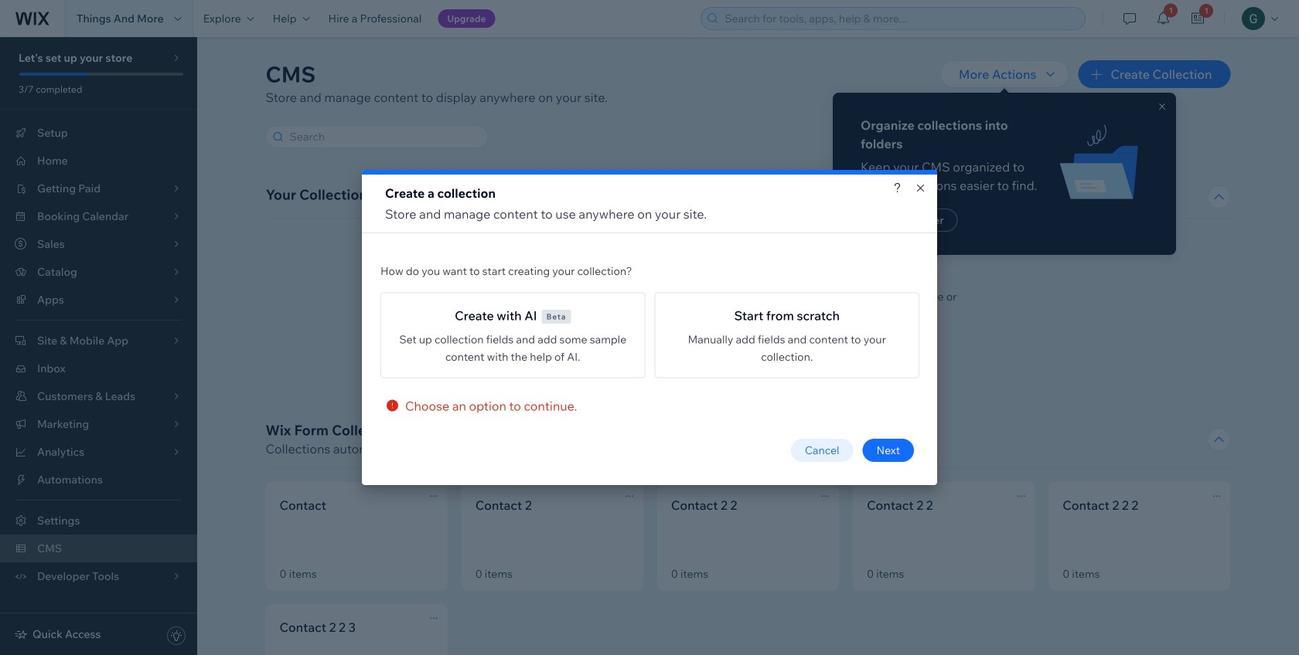 Task type: vqa. For each thing, say whether or not it's contained in the screenshot.
Search for tools, apps, help & more... field
yes



Task type: locate. For each thing, give the bounding box(es) containing it.
Search for tools, apps, help & more... field
[[720, 8, 1080, 29]]

sidebar element
[[0, 37, 197, 656]]



Task type: describe. For each thing, give the bounding box(es) containing it.
Search field
[[285, 126, 483, 148]]



